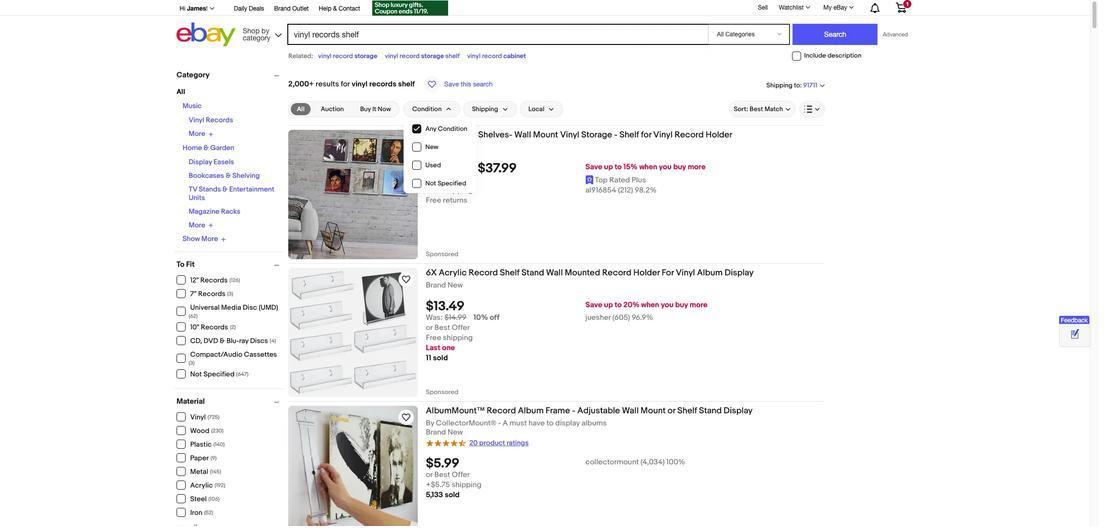 Task type: describe. For each thing, give the bounding box(es) containing it.
include description
[[804, 52, 862, 60]]

must
[[510, 419, 527, 429]]

save for save up to 20% when you buy more
[[586, 301, 603, 310]]

shelf inside 'albummount™ record album frame - adjustable wall mount or shelf stand display by collectormount® - a must have to display albums brand new'
[[678, 406, 697, 416]]

vinyl records link
[[189, 116, 233, 124]]

(62)
[[189, 313, 198, 320]]

when for 15%
[[639, 163, 658, 172]]

free inside al916854 (212) 98.2% free returns
[[426, 196, 441, 206]]

buy inside save up to 15% when you buy more buy it now
[[426, 176, 439, 185]]

display inside 'albummount™ record album frame - adjustable wall mount or shelf stand display by collectormount® - a must have to display albums brand new'
[[724, 406, 753, 416]]

you for 20%
[[661, 301, 674, 310]]

record for vinyl record storage
[[333, 52, 353, 60]]

20
[[470, 439, 478, 448]]

98.2%
[[635, 186, 657, 195]]

- inside vinyl record shelves- wall mount vinyl storage - shelf for vinyl record holder brand new
[[614, 130, 618, 140]]

media
[[221, 303, 241, 312]]

plus
[[632, 176, 646, 185]]

storage
[[581, 130, 612, 140]]

shop by category button
[[238, 23, 284, 44]]

vinyl record storage
[[318, 52, 377, 60]]

(umd)
[[259, 303, 278, 312]]

iron (52)
[[190, 509, 213, 518]]

storage for vinyl record storage shelf
[[421, 52, 444, 60]]

shelf inside vinyl record shelves- wall mount vinyl storage - shelf for vinyl record holder brand new
[[620, 130, 639, 140]]

sort:
[[734, 105, 748, 113]]

to
[[177, 260, 185, 269]]

Search for anything text field
[[289, 25, 707, 44]]

100%
[[667, 458, 685, 468]]

tv
[[189, 185, 197, 194]]

display inside 6x acrylic record shelf stand wall mounted record holder for vinyl album display brand new
[[725, 268, 754, 278]]

96.9%
[[632, 313, 653, 323]]

or inside 'albummount™ record album frame - adjustable wall mount or shelf stand display by collectormount® - a must have to display albums brand new'
[[668, 406, 676, 416]]

offer for sold
[[452, 471, 470, 480]]

0 horizontal spatial for
[[341, 79, 350, 89]]

advanced link
[[878, 24, 913, 45]]

shop by category banner
[[174, 0, 914, 49]]

buy for save up to 15% when you buy more buy it now
[[674, 163, 686, 172]]

new inside vinyl record shelves- wall mount vinyl storage - shelf for vinyl record holder brand new
[[448, 143, 463, 152]]

my ebay link
[[818, 2, 859, 14]]

1 vertical spatial more
[[189, 221, 205, 230]]

record for vinyl record cabinet
[[482, 52, 502, 60]]

save for save up to 15% when you buy more buy it now
[[586, 163, 603, 172]]

offer for one
[[452, 323, 470, 333]]

condition button
[[404, 101, 461, 117]]

1 vertical spatial condition
[[438, 125, 468, 133]]

by
[[426, 419, 434, 429]]

(4,034)
[[641, 458, 665, 468]]

show more button
[[183, 235, 226, 244]]

by
[[262, 27, 269, 35]]

record for vinyl record storage shelf
[[400, 52, 420, 60]]

0 vertical spatial more
[[189, 130, 205, 138]]

was:
[[426, 313, 443, 323]]

20 product ratings link
[[426, 438, 529, 448]]

music
[[183, 102, 202, 110]]

not specified (647)
[[190, 370, 249, 379]]

plastic
[[190, 441, 212, 449]]

cassettes
[[244, 350, 277, 359]]

buy for save up to 20% when you buy more
[[675, 301, 688, 310]]

shipping for collectormount (4,034) 100% or best offer +$5.75 shipping 5,133 sold
[[452, 481, 482, 490]]

more for save up to 20% when you buy more
[[690, 301, 708, 310]]

advanced
[[883, 31, 908, 37]]

material
[[177, 397, 205, 407]]

$37.99
[[478, 161, 517, 177]]

discs
[[250, 337, 268, 346]]

(145)
[[210, 469, 221, 476]]

sell
[[758, 4, 768, 11]]

james
[[187, 5, 206, 12]]

save this search button
[[421, 76, 496, 93]]

wall inside 6x acrylic record shelf stand wall mounted record holder for vinyl album display brand new
[[546, 268, 563, 278]]

display inside display easels bookcases & shelving tv stands & entertainment units magazine racks
[[189, 158, 212, 166]]

not for not specified (647)
[[190, 370, 202, 379]]

watchlist link
[[774, 2, 815, 14]]

to inside save up to 15% when you buy more buy it now
[[615, 163, 622, 172]]

(230)
[[211, 428, 224, 435]]

have
[[529, 419, 545, 429]]

disc
[[243, 303, 257, 312]]

any condition
[[425, 125, 468, 133]]

ratings
[[507, 439, 529, 448]]

6x acrylic record shelf stand wall mounted record holder for vinyl album display heading
[[426, 268, 754, 278]]

account navigation
[[174, 0, 914, 17]]

1 horizontal spatial all
[[297, 105, 305, 113]]

20 product ratings
[[470, 439, 529, 448]]

music link
[[183, 102, 202, 110]]

local button
[[520, 101, 563, 117]]

albummount™ record album frame - adjustable wall mount or shelf stand display image
[[288, 406, 418, 527]]

(647)
[[236, 371, 249, 378]]

shelves-
[[478, 130, 513, 140]]

vinyl for vinyl record cabinet
[[467, 52, 481, 60]]

category button
[[177, 70, 284, 80]]

daily
[[234, 5, 247, 12]]

top rated plus image
[[586, 175, 594, 184]]

& left blu- at the left of page
[[220, 337, 225, 346]]

juesher (605) 96.9% or best offer free shipping last one 11 sold
[[426, 313, 653, 363]]

(3) for compact/audio cassettes
[[189, 360, 195, 367]]

0 horizontal spatial -
[[498, 419, 501, 429]]

display easels bookcases & shelving tv stands & entertainment units magazine racks
[[189, 158, 274, 216]]

used
[[425, 161, 441, 170]]

6x acrylic record shelf stand wall mounted record holder for vinyl album display brand new
[[426, 268, 754, 290]]

hi
[[180, 5, 185, 12]]

auction
[[321, 105, 344, 113]]

albummount™ record album frame - adjustable wall mount or shelf stand display heading
[[426, 406, 753, 416]]

metal
[[190, 468, 208, 477]]

stand inside 'albummount™ record album frame - adjustable wall mount or shelf stand display by collectormount® - a must have to display albums brand new'
[[699, 406, 722, 416]]

steel
[[190, 495, 207, 504]]

vinyl record shelves- wall mount vinyl storage - shelf for vinyl record holder brand new
[[426, 130, 733, 152]]

brand inside vinyl record shelves- wall mount vinyl storage - shelf for vinyl record holder brand new
[[426, 143, 446, 152]]

best inside dropdown button
[[750, 105, 763, 113]]

daily deals link
[[234, 4, 264, 15]]

watch albummount™ record album frame - adjustable wall mount or shelf stand display image
[[400, 412, 412, 424]]

$16.99
[[426, 161, 464, 177]]

$5.99
[[426, 457, 460, 472]]

0 vertical spatial now
[[378, 105, 391, 113]]

!
[[206, 5, 208, 12]]

+$5.75
[[426, 481, 450, 490]]

stand inside 6x acrylic record shelf stand wall mounted record holder for vinyl album display brand new
[[522, 268, 544, 278]]

0 horizontal spatial all
[[177, 88, 185, 96]]

al916854 (212) 98.2% free returns
[[426, 186, 657, 206]]

iron
[[190, 509, 203, 518]]

new inside 'albummount™ record album frame - adjustable wall mount or shelf stand display by collectormount® - a must have to display albums brand new'
[[448, 428, 463, 438]]

listing options selector. list view selected. image
[[804, 105, 821, 113]]

to fit button
[[177, 260, 284, 269]]

rated
[[610, 176, 630, 185]]

results
[[316, 79, 339, 89]]

my ebay
[[824, 4, 848, 11]]

shipping for juesher (605) 96.9% or best offer free shipping last one 11 sold
[[443, 334, 473, 343]]

All selected text field
[[297, 105, 305, 114]]

1 more button from the top
[[189, 130, 213, 138]]

garden
[[210, 143, 234, 152]]

magazine racks link
[[189, 207, 241, 216]]

contact
[[339, 5, 360, 12]]

vinyl inside 6x acrylic record shelf stand wall mounted record holder for vinyl album display brand new
[[676, 268, 695, 278]]

vinyl record shelves- wall mount vinyl storage - shelf for vinyl record holder heading
[[426, 130, 733, 140]]

display easels link
[[189, 158, 234, 166]]

(3) for 7" records
[[227, 291, 233, 298]]

records for 10"
[[201, 323, 228, 332]]

show more
[[183, 235, 218, 243]]

auction link
[[315, 103, 350, 115]]

11
[[426, 354, 431, 363]]

to inside 'albummount™ record album frame - adjustable wall mount or shelf stand display by collectormount® - a must have to display albums brand new'
[[547, 419, 554, 429]]

returns
[[443, 196, 468, 206]]



Task type: vqa. For each thing, say whether or not it's contained in the screenshot.
Mount
yes



Task type: locate. For each thing, give the bounding box(es) containing it.
sold
[[433, 354, 448, 363], [445, 491, 460, 501]]

ray
[[239, 337, 249, 346]]

offer down 20
[[452, 471, 470, 480]]

record inside 'albummount™ record album frame - adjustable wall mount or shelf stand display by collectormount® - a must have to display albums brand new'
[[487, 406, 516, 416]]

best up +$5.75
[[435, 471, 450, 480]]

sold right 11
[[433, 354, 448, 363]]

specified down compact/audio
[[204, 370, 235, 379]]

free inside juesher (605) 96.9% or best offer free shipping last one 11 sold
[[426, 334, 441, 343]]

mount inside vinyl record shelves- wall mount vinyl storage - shelf for vinyl record holder brand new
[[533, 130, 558, 140]]

category
[[177, 70, 210, 80]]

wall right "shelves-"
[[515, 130, 531, 140]]

1 vertical spatial it
[[440, 176, 445, 185]]

racks
[[221, 207, 241, 216]]

more button up show more
[[189, 221, 213, 230]]

adjustable
[[578, 406, 620, 416]]

2 vertical spatial display
[[724, 406, 753, 416]]

up for 20%
[[604, 301, 613, 310]]

2 vertical spatial best
[[435, 471, 450, 480]]

1 vertical spatial shipping
[[472, 105, 498, 113]]

condition right any in the left of the page
[[438, 125, 468, 133]]

1 vertical spatial shelf
[[500, 268, 520, 278]]

0 vertical spatial shelf
[[620, 130, 639, 140]]

sold down +$5.75
[[445, 491, 460, 501]]

$13.49
[[426, 299, 465, 315]]

1 horizontal spatial shipping
[[767, 81, 793, 89]]

0 vertical spatial all
[[177, 88, 185, 96]]

save
[[444, 80, 459, 88], [586, 163, 603, 172], [586, 301, 603, 310]]

1 horizontal spatial holder
[[706, 130, 733, 140]]

0 horizontal spatial buy
[[360, 105, 371, 113]]

records down 12" records (126)
[[198, 290, 226, 299]]

& down bookcases & shelving link
[[223, 185, 228, 194]]

you down for
[[661, 301, 674, 310]]

save up top rated plus icon
[[586, 163, 603, 172]]

1 horizontal spatial specified
[[438, 180, 466, 188]]

10"
[[190, 323, 199, 332]]

tv stands & entertainment units link
[[189, 185, 274, 202]]

1 storage from the left
[[355, 52, 377, 60]]

1 horizontal spatial it
[[440, 176, 445, 185]]

cabinet
[[504, 52, 526, 60]]

to right have
[[547, 419, 554, 429]]

(605)
[[613, 313, 630, 323]]

1 offer from the top
[[452, 323, 470, 333]]

(725)
[[208, 414, 220, 421]]

1 vertical spatial specified
[[204, 370, 235, 379]]

vinyl
[[318, 52, 332, 60], [385, 52, 398, 60], [467, 52, 481, 60], [352, 79, 368, 89]]

0 vertical spatial best
[[750, 105, 763, 113]]

any
[[425, 125, 437, 133]]

or inside the collectormount (4,034) 100% or best offer +$5.75 shipping 5,133 sold
[[426, 471, 433, 480]]

new up $13.49
[[448, 281, 463, 290]]

off
[[490, 313, 500, 323]]

1 horizontal spatial record
[[400, 52, 420, 60]]

it down records
[[372, 105, 376, 113]]

0 vertical spatial shipping
[[767, 81, 793, 89]]

0 horizontal spatial specified
[[204, 370, 235, 379]]

shipping left :
[[767, 81, 793, 89]]

0 vertical spatial buy
[[674, 163, 686, 172]]

specified for not specified (647)
[[204, 370, 235, 379]]

- left a
[[498, 419, 501, 429]]

when up plus
[[639, 163, 658, 172]]

2 vertical spatial shelf
[[678, 406, 697, 416]]

now up free shipping
[[447, 176, 462, 185]]

new down any in the left of the page
[[425, 143, 439, 151]]

0 vertical spatial display
[[189, 158, 212, 166]]

more inside show more button
[[202, 235, 218, 243]]

my
[[824, 4, 832, 11]]

1 vertical spatial save
[[586, 163, 603, 172]]

0 horizontal spatial it
[[372, 105, 376, 113]]

offer inside juesher (605) 96.9% or best offer free shipping last one 11 sold
[[452, 323, 470, 333]]

brand left outlet
[[274, 5, 291, 12]]

1 vertical spatial best
[[435, 323, 450, 333]]

save up the "juesher"
[[586, 301, 603, 310]]

a
[[503, 419, 508, 429]]

vinyl record storage shelf
[[385, 52, 460, 60]]

1 vertical spatial mount
[[641, 406, 666, 416]]

acrylic
[[439, 268, 467, 278], [190, 482, 213, 490]]

vinyl record cabinet
[[467, 52, 526, 60]]

2 offer from the top
[[452, 471, 470, 480]]

watchlist
[[779, 4, 804, 11]]

more button
[[189, 130, 213, 138], [189, 221, 213, 230]]

(3) down cd,
[[189, 360, 195, 367]]

holder inside vinyl record shelves- wall mount vinyl storage - shelf for vinyl record holder brand new
[[706, 130, 733, 140]]

1 vertical spatial free
[[426, 196, 441, 206]]

when up 96.9%
[[641, 301, 659, 310]]

2 horizontal spatial -
[[614, 130, 618, 140]]

0 horizontal spatial not
[[190, 370, 202, 379]]

match
[[765, 105, 783, 113]]

shipping for shipping to : 91711
[[767, 81, 793, 89]]

shipping inside the collectormount (4,034) 100% or best offer +$5.75 shipping 5,133 sold
[[452, 481, 482, 490]]

3 record from the left
[[482, 52, 502, 60]]

0 vertical spatial offer
[[452, 323, 470, 333]]

up for 15%
[[604, 163, 613, 172]]

1 horizontal spatial -
[[572, 406, 576, 416]]

buy right 20%
[[675, 301, 688, 310]]

record
[[333, 52, 353, 60], [400, 52, 420, 60], [482, 52, 502, 60]]

new down albummount™
[[448, 428, 463, 438]]

more inside save up to 15% when you buy more buy it now
[[688, 163, 706, 172]]

brand up used
[[426, 143, 446, 152]]

up up 'top'
[[604, 163, 613, 172]]

0 vertical spatial (3)
[[227, 291, 233, 298]]

now down records
[[378, 105, 391, 113]]

1 vertical spatial all
[[297, 105, 305, 113]]

vinyl right related:
[[318, 52, 332, 60]]

storage up 2,000 + results for vinyl records shelf
[[355, 52, 377, 60]]

compact/audio cassettes (3)
[[189, 350, 277, 367]]

condition up any in the left of the page
[[412, 105, 442, 113]]

collectormount (4,034) 100% or best offer +$5.75 shipping 5,133 sold
[[426, 458, 685, 501]]

vinyl record shelves- wall mount vinyl storage - shelf for vinyl record holder image
[[288, 130, 418, 260]]

3 free from the top
[[426, 334, 441, 343]]

1 horizontal spatial stand
[[699, 406, 722, 416]]

:
[[800, 81, 802, 89]]

shipping inside dropdown button
[[472, 105, 498, 113]]

2 vertical spatial -
[[498, 419, 501, 429]]

save inside button
[[444, 80, 459, 88]]

more
[[189, 130, 205, 138], [189, 221, 205, 230], [202, 235, 218, 243]]

for right results
[[341, 79, 350, 89]]

shipping up one
[[443, 334, 473, 343]]

1 vertical spatial you
[[661, 301, 674, 310]]

shelf right records
[[398, 79, 415, 89]]

- right storage
[[614, 130, 618, 140]]

more right show
[[202, 235, 218, 243]]

new inside 6x acrylic record shelf stand wall mounted record holder for vinyl album display brand new
[[448, 281, 463, 290]]

material button
[[177, 397, 284, 407]]

universal media disc (umd) (62)
[[189, 303, 278, 320]]

vinyl for vinyl record storage shelf
[[385, 52, 398, 60]]

0 horizontal spatial (3)
[[189, 360, 195, 367]]

buy down used
[[426, 176, 439, 185]]

juesher
[[586, 313, 611, 323]]

for inside vinyl record shelves- wall mount vinyl storage - shelf for vinyl record holder brand new
[[641, 130, 652, 140]]

all down 2,000
[[297, 105, 305, 113]]

& right help
[[333, 5, 337, 12]]

0 vertical spatial it
[[372, 105, 376, 113]]

& down easels
[[226, 171, 231, 180]]

collectormount
[[586, 458, 639, 468]]

not for not specified
[[425, 180, 436, 188]]

sold inside the collectormount (4,034) 100% or best offer +$5.75 shipping 5,133 sold
[[445, 491, 460, 501]]

deals
[[249, 5, 264, 12]]

records
[[369, 79, 397, 89]]

up up the "juesher"
[[604, 301, 613, 310]]

0 horizontal spatial shelf
[[500, 268, 520, 278]]

up inside save up to 15% when you buy more buy it now
[[604, 163, 613, 172]]

free up last at left
[[426, 334, 441, 343]]

save inside save up to 15% when you buy more buy it now
[[586, 163, 603, 172]]

sold inside juesher (605) 96.9% or best offer free shipping last one 11 sold
[[433, 354, 448, 363]]

vinyl up records
[[385, 52, 398, 60]]

1 free from the top
[[426, 186, 441, 195]]

records for 7"
[[198, 290, 226, 299]]

buy inside buy it now link
[[360, 105, 371, 113]]

fit
[[186, 260, 195, 269]]

display
[[189, 158, 212, 166], [725, 268, 754, 278], [724, 406, 753, 416]]

save up to 15% when you buy more buy it now
[[426, 163, 706, 185]]

watch 6x acrylic record shelf stand wall mounted record holder for vinyl album display image
[[400, 274, 412, 286]]

0 vertical spatial up
[[604, 163, 613, 172]]

to left 91711
[[794, 81, 800, 89]]

0 vertical spatial free
[[426, 186, 441, 195]]

1 horizontal spatial for
[[641, 130, 652, 140]]

shipping inside shipping to : 91711
[[767, 81, 793, 89]]

1 vertical spatial now
[[447, 176, 462, 185]]

1 horizontal spatial acrylic
[[439, 268, 467, 278]]

not down used
[[425, 180, 436, 188]]

0 vertical spatial when
[[639, 163, 658, 172]]

brand down 6x
[[426, 281, 446, 290]]

record down get the coupon image
[[400, 52, 420, 60]]

records up garden
[[206, 116, 233, 124]]

vinyl (725)
[[190, 413, 220, 422]]

1 horizontal spatial album
[[697, 268, 723, 278]]

1 horizontal spatial shelf
[[620, 130, 639, 140]]

buy right "15%" at the top
[[674, 163, 686, 172]]

outlet
[[292, 5, 309, 12]]

records for vinyl
[[206, 116, 233, 124]]

2 vertical spatial free
[[426, 334, 441, 343]]

brand inside 'albummount™ record album frame - adjustable wall mount or shelf stand display by collectormount® - a must have to display albums brand new'
[[426, 428, 446, 438]]

0 horizontal spatial album
[[518, 406, 544, 416]]

album up have
[[518, 406, 544, 416]]

main content
[[288, 66, 825, 527]]

1 vertical spatial more
[[690, 301, 708, 310]]

1 horizontal spatial shelf
[[446, 52, 460, 60]]

new link
[[404, 138, 476, 156]]

best right sort: in the right top of the page
[[750, 105, 763, 113]]

1 horizontal spatial not
[[425, 180, 436, 188]]

you
[[659, 163, 672, 172], [661, 301, 674, 310]]

not up material
[[190, 370, 202, 379]]

+
[[309, 79, 314, 89]]

acrylic down metal on the bottom left of page
[[190, 482, 213, 490]]

(3)
[[227, 291, 233, 298], [189, 360, 195, 367]]

shelf up save this search button
[[446, 52, 460, 60]]

1 vertical spatial buy
[[675, 301, 688, 310]]

it inside save up to 15% when you buy more buy it now
[[440, 176, 445, 185]]

(106)
[[208, 496, 220, 503]]

metal (145)
[[190, 468, 221, 477]]

you for 15%
[[659, 163, 672, 172]]

6x acrylic record shelf stand wall mounted record holder for vinyl album display image
[[288, 268, 418, 398]]

free down $16.99
[[426, 186, 441, 195]]

wall inside 'albummount™ record album frame - adjustable wall mount or shelf stand display by collectormount® - a must have to display albums brand new'
[[622, 406, 639, 416]]

buy down 2,000 + results for vinyl records shelf
[[360, 105, 371, 113]]

2 up from the top
[[604, 301, 613, 310]]

acrylic (192)
[[190, 482, 225, 490]]

for
[[662, 268, 674, 278]]

more up home
[[189, 130, 205, 138]]

1 horizontal spatial wall
[[546, 268, 563, 278]]

0 vertical spatial -
[[614, 130, 618, 140]]

2 more button from the top
[[189, 221, 213, 230]]

1 vertical spatial buy
[[426, 176, 439, 185]]

& right home
[[204, 143, 209, 152]]

album inside 6x acrylic record shelf stand wall mounted record holder for vinyl album display brand new
[[697, 268, 723, 278]]

search
[[473, 80, 493, 88]]

2 vertical spatial wall
[[622, 406, 639, 416]]

0 horizontal spatial storage
[[355, 52, 377, 60]]

0 vertical spatial more
[[688, 163, 706, 172]]

shipping down search
[[472, 105, 498, 113]]

1 vertical spatial stand
[[699, 406, 722, 416]]

home & garden
[[183, 143, 234, 152]]

storage
[[355, 52, 377, 60], [421, 52, 444, 60]]

condition inside dropdown button
[[412, 105, 442, 113]]

0 vertical spatial stand
[[522, 268, 544, 278]]

shipping for shipping
[[472, 105, 498, 113]]

1 vertical spatial (3)
[[189, 360, 195, 367]]

get the coupon image
[[372, 1, 448, 16]]

1 horizontal spatial mount
[[641, 406, 666, 416]]

1 horizontal spatial buy
[[426, 176, 439, 185]]

0 vertical spatial more button
[[189, 130, 213, 138]]

sort: best match
[[734, 105, 783, 113]]

0 vertical spatial for
[[341, 79, 350, 89]]

buy it now
[[360, 105, 391, 113]]

specified for not specified
[[438, 180, 466, 188]]

you inside save up to 15% when you buy more buy it now
[[659, 163, 672, 172]]

when inside save up to 15% when you buy more buy it now
[[639, 163, 658, 172]]

1 vertical spatial holder
[[634, 268, 660, 278]]

records for 12"
[[200, 276, 228, 285]]

new
[[448, 143, 463, 152], [425, 143, 439, 151], [448, 281, 463, 290], [448, 428, 463, 438]]

holder inside 6x acrylic record shelf stand wall mounted record holder for vinyl album display brand new
[[634, 268, 660, 278]]

offer inside the collectormount (4,034) 100% or best offer +$5.75 shipping 5,133 sold
[[452, 471, 470, 480]]

buy inside save up to 15% when you buy more buy it now
[[674, 163, 686, 172]]

0 vertical spatial holder
[[706, 130, 733, 140]]

2 vertical spatial more
[[202, 235, 218, 243]]

shipping button
[[464, 101, 517, 117]]

records up dvd
[[201, 323, 228, 332]]

best inside juesher (605) 96.9% or best offer free shipping last one 11 sold
[[435, 323, 450, 333]]

1 vertical spatial or
[[668, 406, 676, 416]]

or inside juesher (605) 96.9% or best offer free shipping last one 11 sold
[[426, 323, 433, 333]]

wall left mounted
[[546, 268, 563, 278]]

& inside account navigation
[[333, 5, 337, 12]]

1 vertical spatial shelf
[[398, 79, 415, 89]]

dvd
[[204, 337, 218, 346]]

brand inside 6x acrylic record shelf stand wall mounted record holder for vinyl album display brand new
[[426, 281, 446, 290]]

0 horizontal spatial wall
[[515, 130, 531, 140]]

save up to 20% when you buy more
[[586, 301, 708, 310]]

albummount™
[[426, 406, 485, 416]]

1 vertical spatial acrylic
[[190, 482, 213, 490]]

holder left for
[[634, 268, 660, 278]]

0 horizontal spatial now
[[378, 105, 391, 113]]

0 vertical spatial album
[[697, 268, 723, 278]]

mount inside 'albummount™ record album frame - adjustable wall mount or shelf stand display by collectormount® - a must have to display albums brand new'
[[641, 406, 666, 416]]

save for save this search
[[444, 80, 459, 88]]

acrylic inside 6x acrylic record shelf stand wall mounted record holder for vinyl album display brand new
[[439, 268, 467, 278]]

save left this at top
[[444, 80, 459, 88]]

it up free shipping
[[440, 176, 445, 185]]

vinyl up save this search
[[467, 52, 481, 60]]

0 horizontal spatial shipping
[[472, 105, 498, 113]]

up
[[604, 163, 613, 172], [604, 301, 613, 310]]

albummount™ record album frame - adjustable wall mount or shelf stand display link
[[426, 406, 825, 419]]

best for juesher (605) 96.9% or best offer free shipping last one 11 sold
[[435, 323, 450, 333]]

(3) inside "7" records (3)"
[[227, 291, 233, 298]]

6x
[[426, 268, 437, 278]]

you right "15%" at the top
[[659, 163, 672, 172]]

0 vertical spatial shipping
[[443, 186, 473, 195]]

now inside save up to 15% when you buy more buy it now
[[447, 176, 462, 185]]

to left "15%" at the top
[[615, 163, 622, 172]]

none submit inside shop by category banner
[[793, 24, 878, 45]]

to inside shipping to : 91711
[[794, 81, 800, 89]]

0 horizontal spatial stand
[[522, 268, 544, 278]]

record up 2,000 + results for vinyl records shelf
[[333, 52, 353, 60]]

brand down albummount™
[[426, 428, 446, 438]]

$14.99
[[445, 313, 467, 323]]

1 horizontal spatial (3)
[[227, 291, 233, 298]]

1 vertical spatial for
[[641, 130, 652, 140]]

shipping up returns on the left
[[443, 186, 473, 195]]

0 vertical spatial mount
[[533, 130, 558, 140]]

specified down $16.99
[[438, 180, 466, 188]]

storage up save this search button
[[421, 52, 444, 60]]

2 vertical spatial shipping
[[452, 481, 482, 490]]

free down not specified link
[[426, 196, 441, 206]]

best down was: $14.99
[[435, 323, 450, 333]]

0 vertical spatial specified
[[438, 180, 466, 188]]

holder down sort: best match dropdown button at the top right
[[706, 130, 733, 140]]

shipping right +$5.75
[[452, 481, 482, 490]]

record down 'search for anything' text field
[[482, 52, 502, 60]]

product
[[479, 439, 505, 448]]

shelf inside 6x acrylic record shelf stand wall mounted record holder for vinyl album display brand new
[[500, 268, 520, 278]]

when for 20%
[[641, 301, 659, 310]]

blu-
[[226, 337, 239, 346]]

1 horizontal spatial storage
[[421, 52, 444, 60]]

acrylic right 6x
[[439, 268, 467, 278]]

shipping to : 91711
[[767, 81, 818, 90]]

more button up home & garden link
[[189, 130, 213, 138]]

1 record from the left
[[333, 52, 353, 60]]

album inside 'albummount™ record album frame - adjustable wall mount or shelf stand display by collectormount® - a must have to display albums brand new'
[[518, 406, 544, 416]]

vinyl for vinyl record storage
[[318, 52, 332, 60]]

shelf inside main content
[[398, 79, 415, 89]]

1 up from the top
[[604, 163, 613, 172]]

to up the (605)
[[615, 301, 622, 310]]

for up plus
[[641, 130, 652, 140]]

1 vertical spatial display
[[725, 268, 754, 278]]

0 vertical spatial sold
[[433, 354, 448, 363]]

0 vertical spatial shelf
[[446, 52, 460, 60]]

best for collectormount (4,034) 100% or best offer +$5.75 shipping 5,133 sold
[[435, 471, 450, 480]]

1 vertical spatial more button
[[189, 221, 213, 230]]

new down the any condition
[[448, 143, 463, 152]]

condition
[[412, 105, 442, 113], [438, 125, 468, 133]]

0 horizontal spatial mount
[[533, 130, 558, 140]]

1 vertical spatial not
[[190, 370, 202, 379]]

al916854
[[586, 186, 617, 195]]

records up "7" records (3)"
[[200, 276, 228, 285]]

(3) up media on the bottom left of page
[[227, 291, 233, 298]]

last
[[426, 344, 441, 353]]

or for collectormount (4,034) 100% or best offer +$5.75 shipping 5,133 sold
[[426, 471, 433, 480]]

all
[[177, 88, 185, 96], [297, 105, 305, 113]]

1 vertical spatial wall
[[546, 268, 563, 278]]

album right for
[[697, 268, 723, 278]]

2 record from the left
[[400, 52, 420, 60]]

(3) inside compact/audio cassettes (3)
[[189, 360, 195, 367]]

(212)
[[618, 186, 633, 195]]

best inside the collectormount (4,034) 100% or best offer +$5.75 shipping 5,133 sold
[[435, 471, 450, 480]]

wall
[[515, 130, 531, 140], [546, 268, 563, 278], [622, 406, 639, 416]]

- up display
[[572, 406, 576, 416]]

it
[[372, 105, 376, 113], [440, 176, 445, 185]]

include
[[804, 52, 826, 60]]

0 vertical spatial wall
[[515, 130, 531, 140]]

vinyl left records
[[352, 79, 368, 89]]

specified inside main content
[[438, 180, 466, 188]]

storage for vinyl record storage
[[355, 52, 377, 60]]

shop by category
[[243, 27, 271, 42]]

2 free from the top
[[426, 196, 441, 206]]

help & contact link
[[319, 4, 360, 15]]

wood (230)
[[190, 427, 224, 436]]

more for save up to 15% when you buy more buy it now
[[688, 163, 706, 172]]

brand inside account navigation
[[274, 5, 291, 12]]

offer down the $14.99
[[452, 323, 470, 333]]

1 vertical spatial when
[[641, 301, 659, 310]]

1 vertical spatial shipping
[[443, 334, 473, 343]]

universal
[[190, 303, 220, 312]]

not inside not specified link
[[425, 180, 436, 188]]

more up show more
[[189, 221, 205, 230]]

frame
[[546, 406, 570, 416]]

main content containing $16.99
[[288, 66, 825, 527]]

vinyl inside main content
[[352, 79, 368, 89]]

shipping inside juesher (605) 96.9% or best offer free shipping last one 11 sold
[[443, 334, 473, 343]]

buy
[[360, 105, 371, 113], [426, 176, 439, 185]]

wall inside vinyl record shelves- wall mount vinyl storage - shelf for vinyl record holder brand new
[[515, 130, 531, 140]]

help
[[319, 5, 332, 12]]

or for juesher (605) 96.9% or best offer free shipping last one 11 sold
[[426, 323, 433, 333]]

wall right 'adjustable'
[[622, 406, 639, 416]]

2 vertical spatial save
[[586, 301, 603, 310]]

0 horizontal spatial acrylic
[[190, 482, 213, 490]]

1 vertical spatial sold
[[445, 491, 460, 501]]

1 vertical spatial offer
[[452, 471, 470, 480]]

2 storage from the left
[[421, 52, 444, 60]]

(126)
[[229, 277, 240, 284]]

None submit
[[793, 24, 878, 45]]

all up music link
[[177, 88, 185, 96]]

0 vertical spatial not
[[425, 180, 436, 188]]



